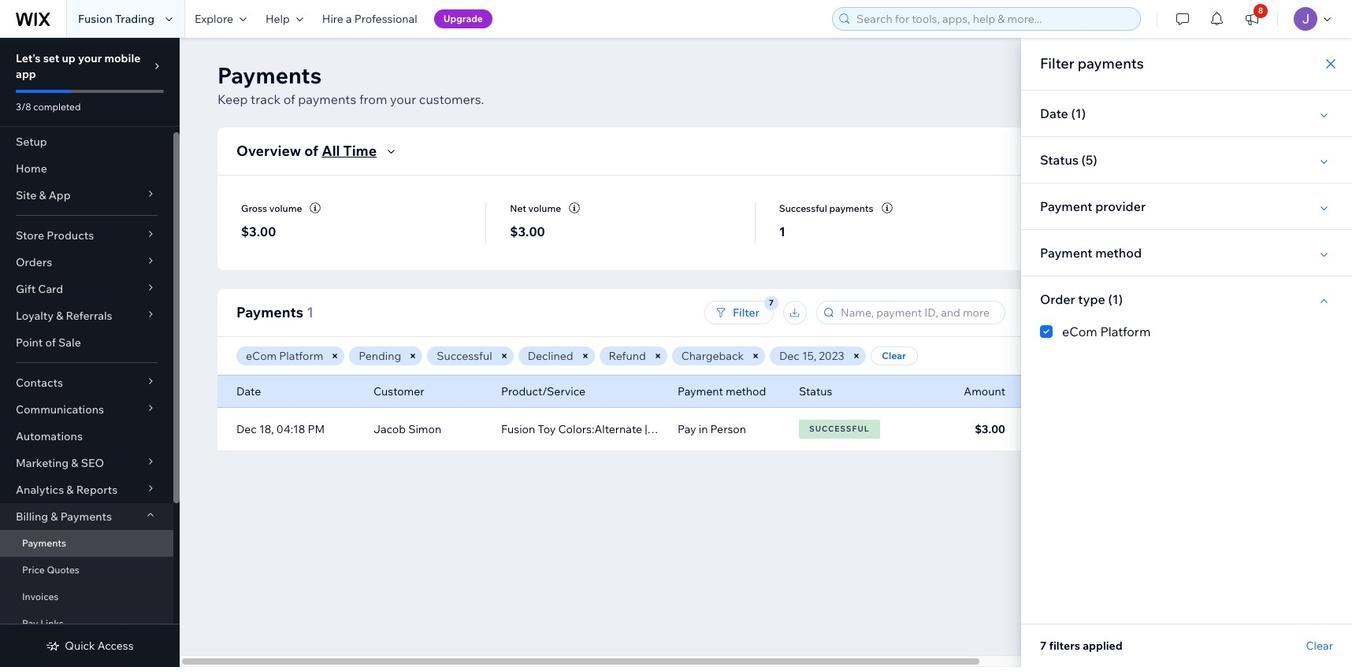 Task type: describe. For each thing, give the bounding box(es) containing it.
payments for filter payments
[[1078, 54, 1144, 72]]

help button
[[256, 0, 313, 38]]

payments link
[[0, 530, 173, 557]]

app
[[49, 188, 71, 202]]

seo
[[81, 456, 104, 470]]

access
[[98, 639, 134, 653]]

orders button
[[0, 249, 173, 276]]

status for status
[[799, 384, 832, 399]]

Name, payment ID, and more field
[[836, 302, 1000, 324]]

quick access button
[[46, 639, 134, 653]]

filter for filter
[[733, 306, 760, 320]]

type
[[1078, 292, 1105, 307]]

price
[[22, 564, 45, 576]]

let's
[[16, 51, 41, 65]]

analytics & reports
[[16, 483, 118, 497]]

filters
[[1049, 639, 1080, 653]]

0 horizontal spatial ecom platform
[[246, 349, 323, 363]]

quick
[[65, 639, 95, 653]]

2023
[[819, 349, 844, 363]]

invoices
[[22, 591, 59, 603]]

& for loyalty
[[56, 309, 63, 323]]

field:
[[787, 422, 812, 436]]

overview of
[[236, 142, 318, 160]]

date (1)
[[1040, 106, 1086, 121]]

1 vertical spatial successful
[[437, 349, 492, 363]]

chargeback
[[681, 349, 744, 363]]

1 vertical spatial ecom
[[246, 349, 277, 363]]

& for analytics
[[66, 483, 74, 497]]

price quotes
[[22, 564, 79, 576]]

gift
[[16, 282, 36, 296]]

declined
[[528, 349, 573, 363]]

card
[[38, 282, 63, 296]]

analytics & reports button
[[0, 477, 173, 503]]

1 | from the left
[[645, 422, 647, 436]]

ecom platform inside checkbox
[[1062, 324, 1151, 340]]

store
[[16, 228, 44, 243]]

let's set up your mobile app
[[16, 51, 141, 81]]

upgrade
[[443, 13, 483, 24]]

upgrade button
[[434, 9, 492, 28]]

volume for gross volume
[[269, 202, 302, 214]]

payments keep track of payments from your customers.
[[217, 61, 484, 107]]

trading
[[115, 12, 154, 26]]

2 horizontal spatial $3.00
[[975, 422, 1005, 436]]

in
[[699, 422, 708, 436]]

payments inside payments keep track of payments from your customers.
[[298, 91, 356, 107]]

pay links
[[22, 618, 64, 630]]

pay for pay in person
[[678, 422, 696, 436]]

mobile
[[104, 51, 141, 65]]

overview
[[236, 142, 301, 160]]

payments for payments 1
[[236, 303, 303, 321]]

invoices link
[[0, 584, 173, 611]]

1 horizontal spatial (1)
[[1108, 292, 1123, 307]]

referrals
[[66, 309, 112, 323]]

2 vertical spatial successful
[[809, 424, 869, 434]]

payment provider
[[1040, 199, 1146, 214]]

all time button
[[322, 142, 400, 161]]

all
[[322, 142, 340, 160]]

hire a professional link
[[313, 0, 427, 38]]

marketing & seo button
[[0, 450, 173, 477]]

& for site
[[39, 188, 46, 202]]

time
[[343, 142, 377, 160]]

0 vertical spatial 1
[[779, 224, 785, 240]]

point of sale
[[16, 336, 81, 350]]

status (5)
[[1040, 152, 1097, 168]]

0 vertical spatial (1)
[[1071, 106, 1086, 121]]

point of sale link
[[0, 329, 173, 356]]

your inside payments keep track of payments from your customers.
[[390, 91, 416, 107]]

billing & payments button
[[0, 503, 173, 530]]

your inside let's set up your mobile app
[[78, 51, 102, 65]]

store products button
[[0, 222, 173, 249]]

fusion toy colors:alternate | text field???:yes | another field:
[[501, 422, 812, 436]]

pending
[[359, 349, 401, 363]]

Search for tools, apps, help & more... field
[[852, 8, 1135, 30]]

setup link
[[0, 128, 173, 155]]

store products
[[16, 228, 94, 243]]

toy
[[538, 422, 556, 436]]

home link
[[0, 155, 173, 182]]

provider
[[1095, 199, 1146, 214]]

volume for net volume
[[528, 202, 561, 214]]

gift card
[[16, 282, 63, 296]]

order type (1)
[[1040, 292, 1123, 307]]

0 vertical spatial payment
[[1040, 199, 1092, 214]]

$3.00 for gross
[[241, 224, 276, 240]]

site
[[16, 188, 36, 202]]

site & app button
[[0, 182, 173, 209]]

from
[[359, 91, 387, 107]]

jacob
[[373, 422, 406, 436]]

payments for payments
[[22, 537, 66, 549]]

2 vertical spatial payment
[[678, 384, 723, 399]]

0 vertical spatial payment method
[[1040, 245, 1142, 261]]

site & app
[[16, 188, 71, 202]]

payments inside "popup button"
[[60, 510, 112, 524]]

fusion trading
[[78, 12, 154, 26]]

04:18
[[276, 422, 305, 436]]

loyalty & referrals
[[16, 309, 112, 323]]

track
[[251, 91, 281, 107]]

0 vertical spatial clear
[[882, 350, 906, 362]]

1 vertical spatial clear button
[[1306, 639, 1333, 653]]

3/8 completed
[[16, 101, 81, 113]]

payments for payments keep track of payments from your customers.
[[217, 61, 322, 89]]

product/service
[[501, 384, 585, 399]]

communications button
[[0, 396, 173, 423]]



Task type: locate. For each thing, give the bounding box(es) containing it.
filter for filter payments
[[1040, 54, 1074, 72]]

explore
[[195, 12, 233, 26]]

& right the site
[[39, 188, 46, 202]]

1 horizontal spatial payments
[[829, 202, 873, 214]]

0 vertical spatial pay
[[678, 422, 696, 436]]

0 vertical spatial method
[[1095, 245, 1142, 261]]

0 vertical spatial dec
[[779, 349, 800, 363]]

$3.00 down gross
[[241, 224, 276, 240]]

1 vertical spatial clear
[[1306, 639, 1333, 653]]

1 horizontal spatial of
[[283, 91, 295, 107]]

2 horizontal spatial payments
[[1078, 54, 1144, 72]]

date
[[1040, 106, 1068, 121], [236, 384, 261, 399]]

& right loyalty
[[56, 309, 63, 323]]

pay
[[678, 422, 696, 436], [22, 618, 38, 630]]

1 horizontal spatial payment method
[[1040, 245, 1142, 261]]

dec left 18,
[[236, 422, 257, 436]]

1 vertical spatial fusion
[[501, 422, 535, 436]]

loyalty
[[16, 309, 54, 323]]

payment method up type
[[1040, 245, 1142, 261]]

& inside "popup button"
[[51, 510, 58, 524]]

pay links link
[[0, 611, 173, 637]]

of left sale
[[45, 336, 56, 350]]

1 horizontal spatial ecom platform
[[1062, 324, 1151, 340]]

8
[[1258, 6, 1263, 16]]

order
[[1040, 292, 1075, 307]]

& right billing
[[51, 510, 58, 524]]

0 horizontal spatial date
[[236, 384, 261, 399]]

pay left links
[[22, 618, 38, 630]]

platform inside checkbox
[[1100, 324, 1151, 340]]

1 vertical spatial date
[[236, 384, 261, 399]]

platform down payments 1
[[279, 349, 323, 363]]

method
[[1095, 245, 1142, 261], [726, 384, 766, 399]]

pay inside "sidebar" element
[[22, 618, 38, 630]]

$3.00 for net
[[510, 224, 545, 240]]

1 horizontal spatial fusion
[[501, 422, 535, 436]]

clear
[[882, 350, 906, 362], [1306, 639, 1333, 653]]

your right up
[[78, 51, 102, 65]]

18,
[[259, 422, 274, 436]]

8 button
[[1235, 0, 1269, 38]]

volume right net
[[528, 202, 561, 214]]

filter payments
[[1040, 54, 1144, 72]]

text
[[650, 422, 671, 436]]

payment down chargeback
[[678, 384, 723, 399]]

1 vertical spatial payment
[[1040, 245, 1092, 261]]

pay left in
[[678, 422, 696, 436]]

automations
[[16, 429, 83, 444]]

1 vertical spatial method
[[726, 384, 766, 399]]

fusion left toy
[[501, 422, 535, 436]]

0 vertical spatial fusion
[[78, 12, 113, 26]]

0 vertical spatial filter
[[1040, 54, 1074, 72]]

orders
[[16, 255, 52, 269]]

1 vertical spatial platform
[[279, 349, 323, 363]]

0 vertical spatial payments
[[1078, 54, 1144, 72]]

communications
[[16, 403, 104, 417]]

date for date (1)
[[1040, 106, 1068, 121]]

up
[[62, 51, 76, 65]]

loyalty & referrals button
[[0, 303, 173, 329]]

quick access
[[65, 639, 134, 653]]

$3.00 down net volume
[[510, 224, 545, 240]]

professional
[[354, 12, 417, 26]]

platform
[[1100, 324, 1151, 340], [279, 349, 323, 363]]

date up 18,
[[236, 384, 261, 399]]

0 vertical spatial clear button
[[870, 347, 918, 366]]

fusion for fusion toy colors:alternate | text field???:yes | another field:
[[501, 422, 535, 436]]

volume right gross
[[269, 202, 302, 214]]

reports
[[76, 483, 118, 497]]

1 horizontal spatial 1
[[779, 224, 785, 240]]

ecom inside checkbox
[[1062, 324, 1097, 340]]

2 horizontal spatial of
[[304, 142, 318, 160]]

ecom
[[1062, 324, 1097, 340], [246, 349, 277, 363]]

status left (5)
[[1040, 152, 1079, 168]]

1 horizontal spatial pay
[[678, 422, 696, 436]]

2 vertical spatial of
[[45, 336, 56, 350]]

0 horizontal spatial payment method
[[678, 384, 766, 399]]

1 horizontal spatial filter
[[1040, 54, 1074, 72]]

of inside point of sale link
[[45, 336, 56, 350]]

filter button
[[704, 301, 774, 325]]

point
[[16, 336, 43, 350]]

contacts button
[[0, 370, 173, 396]]

volume
[[269, 202, 302, 214], [528, 202, 561, 214]]

1 vertical spatial (1)
[[1108, 292, 1123, 307]]

1 horizontal spatial volume
[[528, 202, 561, 214]]

1 horizontal spatial clear button
[[1306, 639, 1333, 653]]

|
[[645, 422, 647, 436], [738, 422, 740, 436]]

of for point of sale
[[45, 336, 56, 350]]

1 horizontal spatial $3.00
[[510, 224, 545, 240]]

setup
[[16, 135, 47, 149]]

2 vertical spatial payments
[[829, 202, 873, 214]]

1 horizontal spatial status
[[1040, 152, 1079, 168]]

quotes
[[47, 564, 79, 576]]

pay for pay links
[[22, 618, 38, 630]]

1 horizontal spatial date
[[1040, 106, 1068, 121]]

a
[[346, 12, 352, 26]]

0 horizontal spatial filter
[[733, 306, 760, 320]]

dec left 15,
[[779, 349, 800, 363]]

1 volume from the left
[[269, 202, 302, 214]]

completed
[[33, 101, 81, 113]]

2 | from the left
[[738, 422, 740, 436]]

1 vertical spatial of
[[304, 142, 318, 160]]

payments for successful payments
[[829, 202, 873, 214]]

0 vertical spatial status
[[1040, 152, 1079, 168]]

app
[[16, 67, 36, 81]]

1 vertical spatial ecom platform
[[246, 349, 323, 363]]

sidebar element
[[0, 38, 180, 667]]

of right track
[[283, 91, 295, 107]]

& for billing
[[51, 510, 58, 524]]

dec 15, 2023
[[779, 349, 844, 363]]

applied
[[1083, 639, 1123, 653]]

1 vertical spatial filter
[[733, 306, 760, 320]]

0 horizontal spatial ecom
[[246, 349, 277, 363]]

& for marketing
[[71, 456, 78, 470]]

payments
[[1078, 54, 1144, 72], [298, 91, 356, 107], [829, 202, 873, 214]]

0 horizontal spatial |
[[645, 422, 647, 436]]

1 vertical spatial 1
[[306, 303, 314, 321]]

1 horizontal spatial method
[[1095, 245, 1142, 261]]

0 horizontal spatial status
[[799, 384, 832, 399]]

customer
[[373, 384, 424, 399]]

& left 'reports'
[[66, 483, 74, 497]]

your right from
[[390, 91, 416, 107]]

hire
[[322, 12, 343, 26]]

| left text at the left of the page
[[645, 422, 647, 436]]

0 vertical spatial ecom
[[1062, 324, 1097, 340]]

ecom platform down payments 1
[[246, 349, 323, 363]]

1 vertical spatial your
[[390, 91, 416, 107]]

$3.00 down the "amount"
[[975, 422, 1005, 436]]

home
[[16, 162, 47, 176]]

3/8
[[16, 101, 31, 113]]

payment
[[1040, 199, 1092, 214], [1040, 245, 1092, 261], [678, 384, 723, 399]]

1 vertical spatial status
[[799, 384, 832, 399]]

dec for dec 18, 04:18 pm
[[236, 422, 257, 436]]

refund
[[609, 349, 646, 363]]

payment up order
[[1040, 245, 1092, 261]]

& left seo
[[71, 456, 78, 470]]

hire a professional
[[322, 12, 417, 26]]

successful
[[779, 202, 827, 214], [437, 349, 492, 363], [809, 424, 869, 434]]

0 horizontal spatial of
[[45, 336, 56, 350]]

0 horizontal spatial method
[[726, 384, 766, 399]]

payments inside payments keep track of payments from your customers.
[[217, 61, 322, 89]]

0 horizontal spatial platform
[[279, 349, 323, 363]]

| left another
[[738, 422, 740, 436]]

filter inside button
[[733, 306, 760, 320]]

0 vertical spatial ecom platform
[[1062, 324, 1151, 340]]

0 vertical spatial platform
[[1100, 324, 1151, 340]]

0 vertical spatial your
[[78, 51, 102, 65]]

2 volume from the left
[[528, 202, 561, 214]]

filter up date (1)
[[1040, 54, 1074, 72]]

0 horizontal spatial dec
[[236, 422, 257, 436]]

7
[[1040, 639, 1047, 653]]

(5)
[[1081, 152, 1097, 168]]

0 horizontal spatial 1
[[306, 303, 314, 321]]

$3.00
[[241, 224, 276, 240], [510, 224, 545, 240], [975, 422, 1005, 436]]

0 horizontal spatial your
[[78, 51, 102, 65]]

0 horizontal spatial (1)
[[1071, 106, 1086, 121]]

1 horizontal spatial your
[[390, 91, 416, 107]]

filter up chargeback
[[733, 306, 760, 320]]

products
[[47, 228, 94, 243]]

filter
[[1040, 54, 1074, 72], [733, 306, 760, 320]]

0 horizontal spatial payments
[[298, 91, 356, 107]]

0 horizontal spatial $3.00
[[241, 224, 276, 240]]

method down provider
[[1095, 245, 1142, 261]]

ecom down payments 1
[[246, 349, 277, 363]]

all time
[[322, 142, 377, 160]]

1 vertical spatial payments
[[298, 91, 356, 107]]

payments 1
[[236, 303, 314, 321]]

status down dec 15, 2023 on the right of page
[[799, 384, 832, 399]]

(1) right type
[[1108, 292, 1123, 307]]

payment down status (5)
[[1040, 199, 1092, 214]]

& inside 'popup button'
[[66, 483, 74, 497]]

of left all
[[304, 142, 318, 160]]

0 horizontal spatial volume
[[269, 202, 302, 214]]

set
[[43, 51, 59, 65]]

0 horizontal spatial clear button
[[870, 347, 918, 366]]

amount
[[964, 384, 1005, 399]]

pay in person
[[678, 422, 746, 436]]

1 vertical spatial pay
[[22, 618, 38, 630]]

jacob simon
[[373, 422, 441, 436]]

fusion left trading at the top of the page
[[78, 12, 113, 26]]

successful payments
[[779, 202, 873, 214]]

help
[[265, 12, 290, 26]]

ecom platform down type
[[1062, 324, 1151, 340]]

dec 18, 04:18 pm
[[236, 422, 325, 436]]

1 horizontal spatial clear
[[1306, 639, 1333, 653]]

gift card button
[[0, 276, 173, 303]]

eCom Platform checkbox
[[1040, 322, 1333, 341]]

of inside payments keep track of payments from your customers.
[[283, 91, 295, 107]]

1 vertical spatial payment method
[[678, 384, 766, 399]]

1 horizontal spatial platform
[[1100, 324, 1151, 340]]

billing & payments
[[16, 510, 112, 524]]

automations link
[[0, 423, 173, 450]]

1 horizontal spatial ecom
[[1062, 324, 1097, 340]]

of for overview of
[[304, 142, 318, 160]]

marketing
[[16, 456, 69, 470]]

gross
[[241, 202, 267, 214]]

platform down type
[[1100, 324, 1151, 340]]

0 horizontal spatial fusion
[[78, 12, 113, 26]]

payments
[[217, 61, 322, 89], [236, 303, 303, 321], [60, 510, 112, 524], [22, 537, 66, 549]]

date for date
[[236, 384, 261, 399]]

gross volume
[[241, 202, 302, 214]]

15,
[[802, 349, 816, 363]]

0 vertical spatial date
[[1040, 106, 1068, 121]]

payment method down chargeback
[[678, 384, 766, 399]]

price quotes link
[[0, 557, 173, 584]]

pm
[[308, 422, 325, 436]]

1 horizontal spatial dec
[[779, 349, 800, 363]]

links
[[40, 618, 64, 630]]

dec for dec 15, 2023
[[779, 349, 800, 363]]

colors:alternate
[[558, 422, 642, 436]]

billing
[[16, 510, 48, 524]]

fusion for fusion trading
[[78, 12, 113, 26]]

another
[[743, 422, 785, 436]]

ecom down order type (1)
[[1062, 324, 1097, 340]]

sale
[[58, 336, 81, 350]]

1 vertical spatial dec
[[236, 422, 257, 436]]

0 vertical spatial successful
[[779, 202, 827, 214]]

date up status (5)
[[1040, 106, 1068, 121]]

your
[[78, 51, 102, 65], [390, 91, 416, 107]]

status for status (5)
[[1040, 152, 1079, 168]]

0 horizontal spatial clear
[[882, 350, 906, 362]]

(1) up status (5)
[[1071, 106, 1086, 121]]

person
[[710, 422, 746, 436]]

method up person
[[726, 384, 766, 399]]

0 horizontal spatial pay
[[22, 618, 38, 630]]

0 vertical spatial of
[[283, 91, 295, 107]]

1 horizontal spatial |
[[738, 422, 740, 436]]



Task type: vqa. For each thing, say whether or not it's contained in the screenshot.


